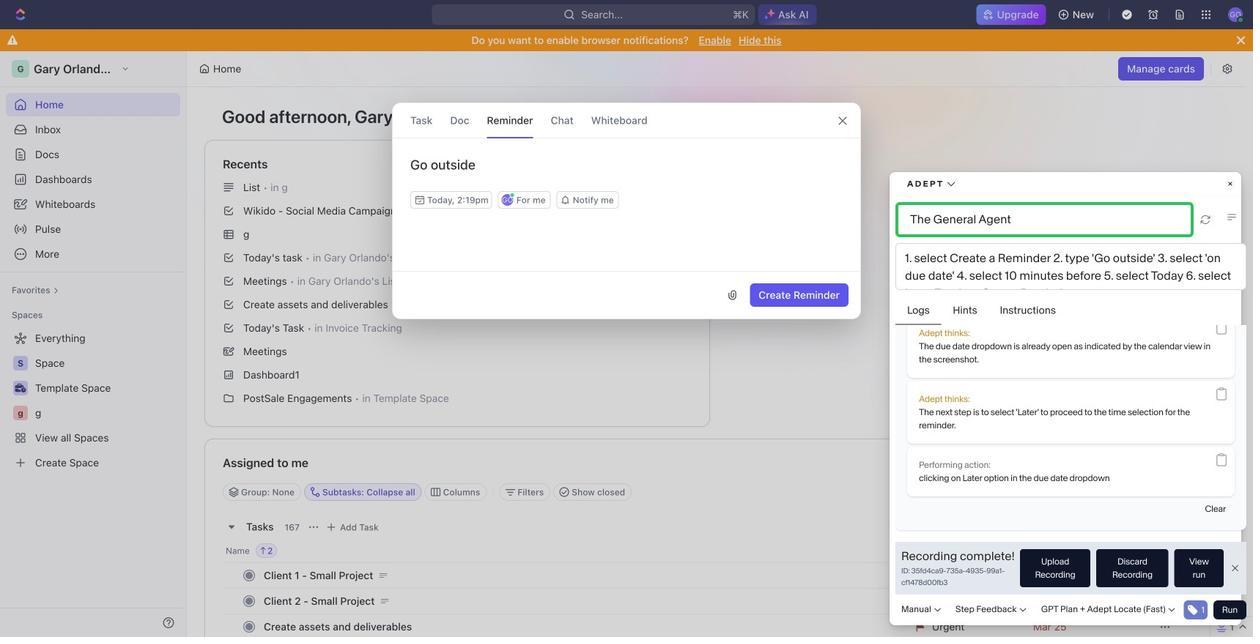 Task type: vqa. For each thing, say whether or not it's contained in the screenshot.
Engagements
no



Task type: locate. For each thing, give the bounding box(es) containing it.
tree
[[6, 327, 180, 475]]

sidebar navigation
[[0, 51, 187, 638]]

Search tasks... text field
[[1005, 481, 1151, 503]]

dialog
[[392, 103, 861, 320]]



Task type: describe. For each thing, give the bounding box(es) containing it.
Reminder na﻿me or type '/' for commands text field
[[393, 156, 860, 191]]

tree inside sidebar navigation
[[6, 327, 180, 475]]



